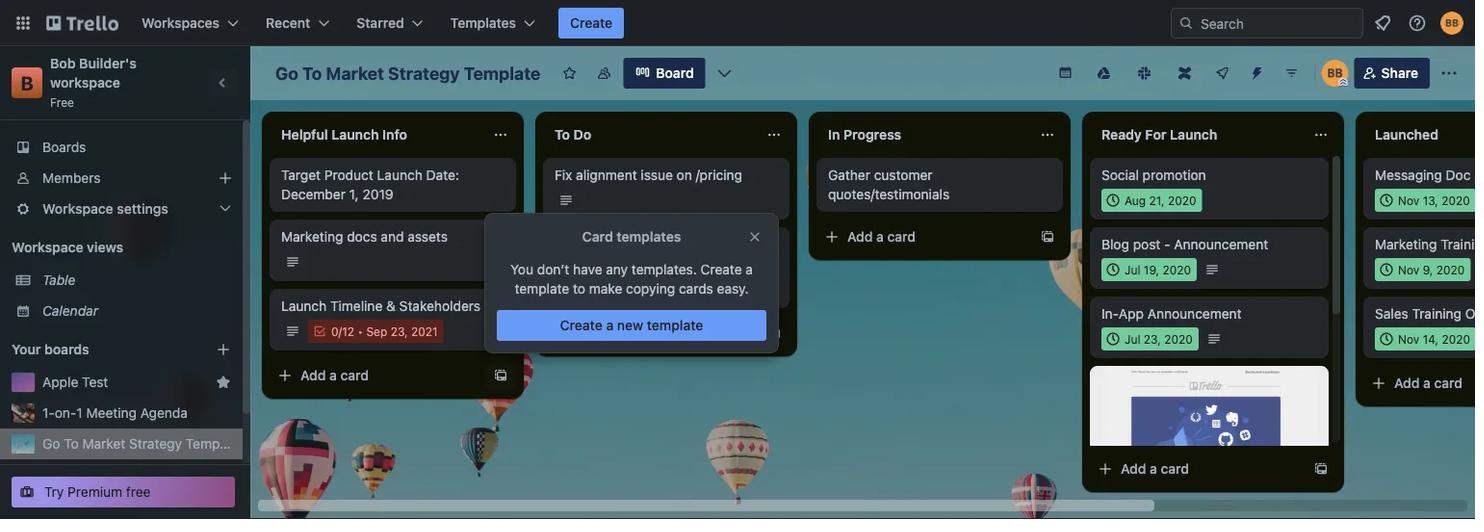 Task type: vqa. For each thing, say whether or not it's contained in the screenshot.
the Attachments
no



Task type: describe. For each thing, give the bounding box(es) containing it.
share
[[1382, 65, 1419, 81]]

add a card for in progress
[[848, 229, 916, 245]]

gather customer quotes/testimonials link
[[828, 166, 1052, 204]]

create from template… image for helpful launch info
[[493, 368, 509, 383]]

card for to do
[[614, 325, 642, 341]]

your boards
[[12, 341, 89, 357]]

2020 for doc
[[1442, 194, 1471, 207]]

workspace for workspace settings
[[42, 201, 113, 217]]

o
[[1466, 306, 1476, 322]]

in progress
[[828, 127, 902, 143]]

0 for 0 / 12 • sep 23, 2021
[[331, 325, 339, 338]]

boards link
[[0, 132, 243, 163]]

apple
[[42, 374, 78, 390]]

go inside go to market strategy template text box
[[275, 63, 298, 83]]

2020 for app
[[1165, 332, 1193, 346]]

board
[[656, 65, 694, 81]]

calendar link
[[42, 301, 239, 321]]

workspaces button
[[130, 8, 250, 39]]

go to market strategy template link
[[42, 434, 243, 454]]

Aug 21, 2020 checkbox
[[1102, 189, 1203, 212]]

0 / 12 • sep 23, 2021
[[331, 325, 438, 338]]

premium
[[68, 484, 122, 500]]

social
[[1102, 167, 1139, 183]]

add a card for helpful launch info
[[301, 367, 369, 383]]

add for helpful launch info
[[301, 367, 326, 383]]

aug 21, 2020
[[1125, 194, 1197, 207]]

try premium free
[[44, 484, 151, 500]]

target product launch date: december 1, 2019 link
[[281, 166, 505, 204]]

templates button
[[439, 8, 547, 39]]

issue
[[641, 167, 673, 183]]

0 horizontal spatial market
[[82, 436, 125, 452]]

Ready For Launch text field
[[1090, 119, 1302, 150]]

social promotion link
[[1102, 166, 1318, 185]]

bob builder's workspace link
[[50, 55, 140, 91]]

star or unstar board image
[[562, 65, 577, 81]]

members
[[42, 170, 101, 186]]

Nov 13, 2020 checkbox
[[1375, 189, 1476, 212]]

apple test link
[[42, 373, 208, 392]]

assets
[[408, 229, 448, 245]]

Jul 19, 2020 checkbox
[[1102, 258, 1197, 281]]

gather
[[828, 167, 871, 183]]

jul for post
[[1125, 263, 1141, 276]]

template inside go to market strategy template text box
[[464, 63, 541, 83]]

marketing docs and assets
[[281, 229, 448, 245]]

fix alignment issue on /pricing link
[[555, 166, 778, 185]]

workspace navigation collapse icon image
[[210, 69, 237, 96]]

automation image
[[1242, 58, 1269, 85]]

update assorted references on existing marketing pages link
[[555, 235, 778, 274]]

members link
[[0, 163, 243, 194]]

add a card for to do
[[574, 325, 642, 341]]

2020 for trainin
[[1437, 263, 1465, 276]]

To Do text field
[[543, 119, 755, 150]]

0 horizontal spatial strategy
[[129, 436, 182, 452]]

post
[[1133, 236, 1161, 252]]

existing
[[555, 256, 603, 272]]

a inside you don't have any templates. create a template to make copying cards easy.
[[746, 261, 753, 277]]

0 for 0 / 3
[[578, 282, 585, 296]]

template inside button
[[647, 317, 703, 333]]

app
[[1119, 306, 1144, 322]]

go to market strategy template inside text box
[[275, 63, 541, 83]]

2020 for post
[[1163, 263, 1192, 276]]

in-
[[1102, 306, 1119, 322]]

card
[[582, 229, 613, 245]]

2021
[[411, 325, 438, 338]]

to inside text field
[[555, 127, 570, 143]]

21,
[[1150, 194, 1165, 207]]

try premium free button
[[12, 477, 235, 508]]

cards
[[679, 281, 714, 297]]

0 vertical spatial announcement
[[1174, 236, 1269, 252]]

this member is an admin of this board. image
[[1339, 78, 1348, 87]]

your boards with 5 items element
[[12, 338, 187, 361]]

have
[[573, 261, 603, 277]]

recent
[[266, 15, 310, 31]]

helpful
[[281, 127, 328, 143]]

Nov 14, 2020 checkbox
[[1375, 327, 1476, 351]]

12
[[342, 325, 354, 338]]

in-app announcement
[[1102, 306, 1242, 322]]

add a card button for ready for launch
[[1090, 454, 1306, 484]]

fix alignment issue on /pricing
[[555, 167, 743, 183]]

add a card button for to do
[[543, 318, 759, 349]]

trainin
[[1441, 236, 1476, 252]]

create for create a new template
[[560, 317, 603, 333]]

2020 for promotion
[[1168, 194, 1197, 207]]

template inside go to market strategy template link
[[186, 436, 243, 452]]

sales training o
[[1375, 306, 1476, 322]]

aug
[[1125, 194, 1146, 207]]

0 notifications image
[[1372, 12, 1395, 35]]

0 horizontal spatial bob builder (bobbuilder40) image
[[1322, 60, 1349, 87]]

blog
[[1102, 236, 1130, 252]]

bob builder's workspace free
[[50, 55, 140, 109]]

show menu image
[[1440, 64, 1459, 83]]

1,
[[349, 186, 359, 202]]

pages
[[672, 256, 710, 272]]

new
[[617, 317, 644, 333]]

google drive icon image
[[1098, 66, 1111, 80]]

create from template… image
[[1314, 461, 1329, 477]]

a inside create a new template button
[[606, 317, 614, 333]]

workspaces
[[142, 15, 220, 31]]

bob
[[50, 55, 76, 71]]

19,
[[1144, 263, 1160, 276]]

card for in progress
[[888, 229, 916, 245]]

card for helpful launch info
[[341, 367, 369, 383]]

create inside you don't have any templates. create a template to make copying cards easy.
[[701, 261, 742, 277]]

don't
[[537, 261, 570, 277]]

Nov 9, 2020 checkbox
[[1375, 258, 1471, 281]]

marketing inside update assorted references on existing marketing pages
[[606, 256, 668, 272]]

table
[[42, 272, 76, 288]]

sales training o link
[[1375, 304, 1476, 324]]

slack icon image
[[1138, 66, 1152, 80]]

marketing trainin
[[1375, 236, 1476, 252]]

In Progress text field
[[817, 119, 1029, 150]]

boards
[[44, 341, 89, 357]]

target
[[281, 167, 321, 183]]

workspace settings
[[42, 201, 168, 217]]

launch inside 'text box'
[[332, 127, 379, 143]]

launch inside target product launch date: december 1, 2019
[[377, 167, 423, 183]]

create a new template button
[[497, 310, 767, 341]]

templates
[[450, 15, 516, 31]]

nov for marketing
[[1399, 263, 1420, 276]]

date:
[[426, 167, 459, 183]]

launch left the timeline
[[281, 298, 327, 314]]

progress
[[844, 127, 902, 143]]

info
[[382, 127, 407, 143]]

alignment
[[576, 167, 637, 183]]

free
[[50, 95, 74, 109]]

1-on-1 meeting agenda link
[[42, 404, 231, 423]]

docs
[[347, 229, 377, 245]]

to
[[573, 281, 586, 297]]

templates.
[[632, 261, 697, 277]]

messaging
[[1375, 167, 1443, 183]]

you
[[511, 261, 534, 277]]

1-
[[42, 405, 55, 421]]

13,
[[1423, 194, 1439, 207]]

quotes/testimonials
[[828, 186, 950, 202]]

and
[[381, 229, 404, 245]]



Task type: locate. For each thing, give the bounding box(es) containing it.
confluence icon image
[[1179, 66, 1192, 80]]

template
[[464, 63, 541, 83], [186, 436, 243, 452]]

b link
[[12, 67, 42, 98]]

1 vertical spatial bob builder (bobbuilder40) image
[[1322, 60, 1349, 87]]

add board image
[[216, 342, 231, 357]]

product
[[324, 167, 374, 183]]

14,
[[1423, 332, 1439, 346]]

/ for 3
[[585, 282, 589, 296]]

2020 down in-app announcement
[[1165, 332, 1193, 346]]

create from template… image
[[1040, 229, 1056, 245], [767, 326, 782, 341], [493, 368, 509, 383]]

references
[[662, 236, 728, 252]]

1 horizontal spatial create from template… image
[[767, 326, 782, 341]]

/pricing
[[696, 167, 743, 183]]

strategy
[[388, 63, 460, 83], [129, 436, 182, 452]]

1 horizontal spatial on
[[732, 236, 747, 252]]

strategy inside text box
[[388, 63, 460, 83]]

jul left 19, on the right of page
[[1125, 263, 1141, 276]]

on-
[[55, 405, 76, 421]]

create inside create a new template button
[[560, 317, 603, 333]]

add for ready for launch
[[1121, 461, 1147, 477]]

2020 right 13, at right top
[[1442, 194, 1471, 207]]

Search field
[[1194, 9, 1363, 38]]

card for ready for launch
[[1161, 461, 1190, 477]]

2 nov from the top
[[1399, 263, 1420, 276]]

1 vertical spatial template
[[186, 436, 243, 452]]

2 vertical spatial create
[[560, 317, 603, 333]]

1 horizontal spatial strategy
[[388, 63, 460, 83]]

1 vertical spatial go
[[42, 436, 60, 452]]

0 left 3
[[578, 282, 585, 296]]

add a card button for helpful launch info
[[270, 360, 485, 391]]

a
[[877, 229, 884, 245], [746, 261, 753, 277], [606, 317, 614, 333], [603, 325, 611, 341], [330, 367, 337, 383], [1424, 375, 1431, 391], [1150, 461, 1158, 477]]

on right issue
[[677, 167, 692, 183]]

marketing up nov 9, 2020 checkbox
[[1375, 236, 1437, 252]]

nov left 9, at right bottom
[[1399, 263, 1420, 276]]

sep
[[366, 325, 387, 338]]

2 horizontal spatial create from template… image
[[1040, 229, 1056, 245]]

on for references
[[732, 236, 747, 252]]

any
[[606, 261, 628, 277]]

add a card for ready for launch
[[1121, 461, 1190, 477]]

template down templates dropdown button
[[464, 63, 541, 83]]

0 vertical spatial on
[[677, 167, 692, 183]]

0 vertical spatial to
[[302, 63, 322, 83]]

training
[[1413, 306, 1462, 322]]

1 vertical spatial on
[[732, 236, 747, 252]]

2020
[[1168, 194, 1197, 207], [1442, 194, 1471, 207], [1163, 263, 1192, 276], [1437, 263, 1465, 276], [1165, 332, 1193, 346], [1442, 332, 1471, 346]]

Launched text field
[[1364, 119, 1476, 150]]

free
[[126, 484, 151, 500]]

1 vertical spatial template
[[647, 317, 703, 333]]

create for create
[[570, 15, 613, 31]]

0 horizontal spatial template
[[515, 281, 569, 297]]

1 vertical spatial /
[[339, 325, 342, 338]]

1 vertical spatial go to market strategy template
[[42, 436, 243, 452]]

0 horizontal spatial template
[[186, 436, 243, 452]]

23, down in-app announcement
[[1144, 332, 1161, 346]]

0 horizontal spatial on
[[677, 167, 692, 183]]

marketing for marketing trainin
[[1375, 236, 1437, 252]]

&
[[386, 298, 396, 314]]

nov left 14, at bottom right
[[1399, 332, 1420, 346]]

0 horizontal spatial to
[[64, 436, 79, 452]]

create up the workspace visible icon
[[570, 15, 613, 31]]

to
[[302, 63, 322, 83], [555, 127, 570, 143], [64, 436, 79, 452]]

create a new template
[[560, 317, 703, 333]]

2 horizontal spatial to
[[555, 127, 570, 143]]

on
[[677, 167, 692, 183], [732, 236, 747, 252]]

2020 for training
[[1442, 332, 1471, 346]]

create from template… image for to do
[[767, 326, 782, 341]]

social promotion
[[1102, 167, 1207, 183]]

launch left info
[[332, 127, 379, 143]]

workspace
[[42, 201, 113, 217], [12, 239, 83, 255]]

/ for 12
[[339, 325, 342, 338]]

to down on-
[[64, 436, 79, 452]]

bob builder (bobbuilder40) image inside primary element
[[1441, 12, 1464, 35]]

to left do
[[555, 127, 570, 143]]

0 vertical spatial bob builder (bobbuilder40) image
[[1441, 12, 1464, 35]]

0 vertical spatial strategy
[[388, 63, 460, 83]]

2020 right 9, at right bottom
[[1437, 263, 1465, 276]]

1-on-1 meeting agenda
[[42, 405, 188, 421]]

1 vertical spatial market
[[82, 436, 125, 452]]

template inside you don't have any templates. create a template to make copying cards easy.
[[515, 281, 569, 297]]

0 horizontal spatial go to market strategy template
[[42, 436, 243, 452]]

builder's
[[79, 55, 137, 71]]

create from template… image for in progress
[[1040, 229, 1056, 245]]

9,
[[1423, 263, 1434, 276]]

0 horizontal spatial 0
[[331, 325, 339, 338]]

marketing down december
[[281, 229, 343, 245]]

go to market strategy template down starred 'dropdown button'
[[275, 63, 541, 83]]

agenda
[[140, 405, 188, 421]]

december
[[281, 186, 346, 202]]

nov
[[1399, 194, 1420, 207], [1399, 263, 1420, 276], [1399, 332, 1420, 346]]

jul 23, 2020
[[1125, 332, 1193, 346]]

in-app announcement link
[[1102, 304, 1318, 324]]

customize views image
[[715, 64, 735, 83]]

launch right for
[[1170, 127, 1218, 143]]

template down cards in the bottom of the page
[[647, 317, 703, 333]]

1 horizontal spatial go to market strategy template
[[275, 63, 541, 83]]

launch inside text field
[[1170, 127, 1218, 143]]

2020 right 14, at bottom right
[[1442, 332, 1471, 346]]

jul for app
[[1125, 332, 1141, 346]]

bob builder (bobbuilder40) image
[[1441, 12, 1464, 35], [1322, 60, 1349, 87]]

go
[[275, 63, 298, 83], [42, 436, 60, 452]]

power ups image
[[1215, 65, 1231, 81]]

1 vertical spatial to
[[555, 127, 570, 143]]

open information menu image
[[1408, 13, 1427, 33]]

workspace views
[[12, 239, 123, 255]]

0 / 3
[[578, 282, 596, 296]]

1 horizontal spatial to
[[302, 63, 322, 83]]

on for issue
[[677, 167, 692, 183]]

0 horizontal spatial create from template… image
[[493, 368, 509, 383]]

announcement
[[1174, 236, 1269, 252], [1148, 306, 1242, 322]]

nov 9, 2020
[[1399, 263, 1465, 276]]

b
[[21, 71, 33, 94]]

3 nov from the top
[[1399, 332, 1420, 346]]

copying
[[626, 281, 675, 297]]

0 vertical spatial /
[[585, 282, 589, 296]]

add for in progress
[[848, 229, 873, 245]]

nov inside 'option'
[[1399, 194, 1420, 207]]

0 left 12
[[331, 325, 339, 338]]

workspace visible image
[[597, 65, 612, 81]]

marketing for marketing docs and assets
[[281, 229, 343, 245]]

board link
[[624, 58, 706, 89]]

assorted
[[604, 236, 658, 252]]

back to home image
[[46, 8, 118, 39]]

create down to
[[560, 317, 603, 333]]

nov for sales
[[1399, 332, 1420, 346]]

1 horizontal spatial 23,
[[1144, 332, 1161, 346]]

create up easy.
[[701, 261, 742, 277]]

close popover image
[[747, 229, 763, 245]]

1 vertical spatial workspace
[[12, 239, 83, 255]]

add a card
[[848, 229, 916, 245], [574, 325, 642, 341], [301, 367, 369, 383], [1395, 375, 1463, 391], [1121, 461, 1190, 477]]

workspace for workspace views
[[12, 239, 83, 255]]

market down starred
[[326, 63, 384, 83]]

1 vertical spatial 0
[[331, 325, 339, 338]]

fix
[[555, 167, 572, 183]]

1 vertical spatial create from template… image
[[767, 326, 782, 341]]

add for to do
[[574, 325, 600, 341]]

2 vertical spatial to
[[64, 436, 79, 452]]

1 horizontal spatial bob builder (bobbuilder40) image
[[1441, 12, 1464, 35]]

1 horizontal spatial template
[[647, 317, 703, 333]]

do
[[574, 127, 592, 143]]

/ left make
[[585, 282, 589, 296]]

2020 inside 'option'
[[1442, 194, 1471, 207]]

nov left 13, at right top
[[1399, 194, 1420, 207]]

marketing docs and assets link
[[281, 227, 505, 247]]

starred button
[[345, 8, 435, 39]]

jul
[[1125, 263, 1141, 276], [1125, 332, 1141, 346]]

search image
[[1179, 15, 1194, 31]]

1 horizontal spatial go
[[275, 63, 298, 83]]

primary element
[[0, 0, 1476, 46]]

0 horizontal spatial go
[[42, 436, 60, 452]]

1 jul from the top
[[1125, 263, 1141, 276]]

1 horizontal spatial market
[[326, 63, 384, 83]]

0 vertical spatial create from template… image
[[1040, 229, 1056, 245]]

2020 right 21,
[[1168, 194, 1197, 207]]

0 vertical spatial market
[[326, 63, 384, 83]]

0 horizontal spatial 23,
[[391, 325, 408, 338]]

gather customer quotes/testimonials
[[828, 167, 950, 202]]

timeline
[[330, 298, 383, 314]]

0 vertical spatial template
[[515, 281, 569, 297]]

1
[[76, 405, 83, 421]]

nov inside option
[[1399, 332, 1420, 346]]

announcement up jul 23, 2020
[[1148, 306, 1242, 322]]

1 vertical spatial announcement
[[1148, 306, 1242, 322]]

calendar power-up image
[[1058, 65, 1074, 80]]

to do
[[555, 127, 592, 143]]

nov 14, 2020
[[1399, 332, 1471, 346]]

1 horizontal spatial template
[[464, 63, 541, 83]]

0 vertical spatial go
[[275, 63, 298, 83]]

to inside text box
[[302, 63, 322, 83]]

go to market strategy template down 1-on-1 meeting agenda "link"
[[42, 436, 243, 452]]

settings
[[117, 201, 168, 217]]

launch timeline & stakeholders link
[[281, 297, 505, 316]]

template down agenda
[[186, 436, 243, 452]]

23, right sep
[[391, 325, 408, 338]]

jul inside jul 19, 2020 option
[[1125, 263, 1141, 276]]

1 nov from the top
[[1399, 194, 1420, 207]]

0 horizontal spatial marketing
[[281, 229, 343, 245]]

share button
[[1355, 58, 1430, 89]]

2 jul from the top
[[1125, 332, 1141, 346]]

0 vertical spatial jul
[[1125, 263, 1141, 276]]

Helpful Launch Info text field
[[270, 119, 482, 150]]

market down meeting
[[82, 436, 125, 452]]

starred icon image
[[216, 375, 231, 390]]

strategy down agenda
[[129, 436, 182, 452]]

•
[[358, 325, 363, 338]]

1 vertical spatial nov
[[1399, 263, 1420, 276]]

23, inside checkbox
[[1144, 332, 1161, 346]]

marketing down 'assorted'
[[606, 256, 668, 272]]

Jul 23, 2020 checkbox
[[1102, 327, 1199, 351]]

for
[[1146, 127, 1167, 143]]

bob builder (bobbuilder40) image right open information menu icon
[[1441, 12, 1464, 35]]

create inside create button
[[570, 15, 613, 31]]

go inside go to market strategy template link
[[42, 436, 60, 452]]

marketing
[[281, 229, 343, 245], [1375, 236, 1437, 252], [606, 256, 668, 272]]

0 vertical spatial nov
[[1399, 194, 1420, 207]]

doc
[[1446, 167, 1471, 183]]

Board name text field
[[266, 58, 550, 89]]

0 vertical spatial go to market strategy template
[[275, 63, 541, 83]]

23,
[[391, 325, 408, 338], [1144, 332, 1161, 346]]

0 vertical spatial template
[[464, 63, 541, 83]]

jul down app
[[1125, 332, 1141, 346]]

2 vertical spatial nov
[[1399, 332, 1420, 346]]

update
[[555, 236, 600, 252]]

nov for messaging
[[1399, 194, 1420, 207]]

messaging doc link
[[1375, 166, 1476, 185]]

go down recent
[[275, 63, 298, 83]]

2 vertical spatial create from template… image
[[493, 368, 509, 383]]

blog post - announcement link
[[1102, 235, 1318, 254]]

add a card button for in progress
[[817, 222, 1033, 252]]

market inside text box
[[326, 63, 384, 83]]

card templates
[[582, 229, 681, 245]]

on inside update assorted references on existing marketing pages
[[732, 236, 747, 252]]

3
[[589, 282, 596, 296]]

to down recent dropdown button
[[302, 63, 322, 83]]

go down 1-
[[42, 436, 60, 452]]

jul inside "jul 23, 2020" checkbox
[[1125, 332, 1141, 346]]

customer
[[874, 167, 933, 183]]

/ left •
[[339, 325, 342, 338]]

views
[[87, 239, 123, 255]]

template down don't
[[515, 281, 569, 297]]

workspace down members on the top
[[42, 201, 113, 217]]

1 vertical spatial jul
[[1125, 332, 1141, 346]]

1 horizontal spatial marketing
[[606, 256, 668, 272]]

2020 right 19, on the right of page
[[1163, 263, 1192, 276]]

calendar
[[42, 303, 98, 319]]

0 vertical spatial create
[[570, 15, 613, 31]]

templates
[[617, 229, 681, 245]]

0 vertical spatial workspace
[[42, 201, 113, 217]]

on left close popover image
[[732, 236, 747, 252]]

test
[[82, 374, 108, 390]]

strategy down starred 'dropdown button'
[[388, 63, 460, 83]]

1 vertical spatial strategy
[[129, 436, 182, 452]]

1 horizontal spatial /
[[585, 282, 589, 296]]

1 vertical spatial create
[[701, 261, 742, 277]]

try
[[44, 484, 64, 500]]

bob builder (bobbuilder40) image left share button
[[1322, 60, 1349, 87]]

nov inside checkbox
[[1399, 263, 1420, 276]]

2 horizontal spatial marketing
[[1375, 236, 1437, 252]]

1 horizontal spatial 0
[[578, 282, 585, 296]]

announcement right the "-"
[[1174, 236, 1269, 252]]

workspace up table
[[12, 239, 83, 255]]

launch up 2019 on the top of the page
[[377, 167, 423, 183]]

workspace inside dropdown button
[[42, 201, 113, 217]]

0 vertical spatial 0
[[578, 282, 585, 296]]

0 horizontal spatial /
[[339, 325, 342, 338]]



